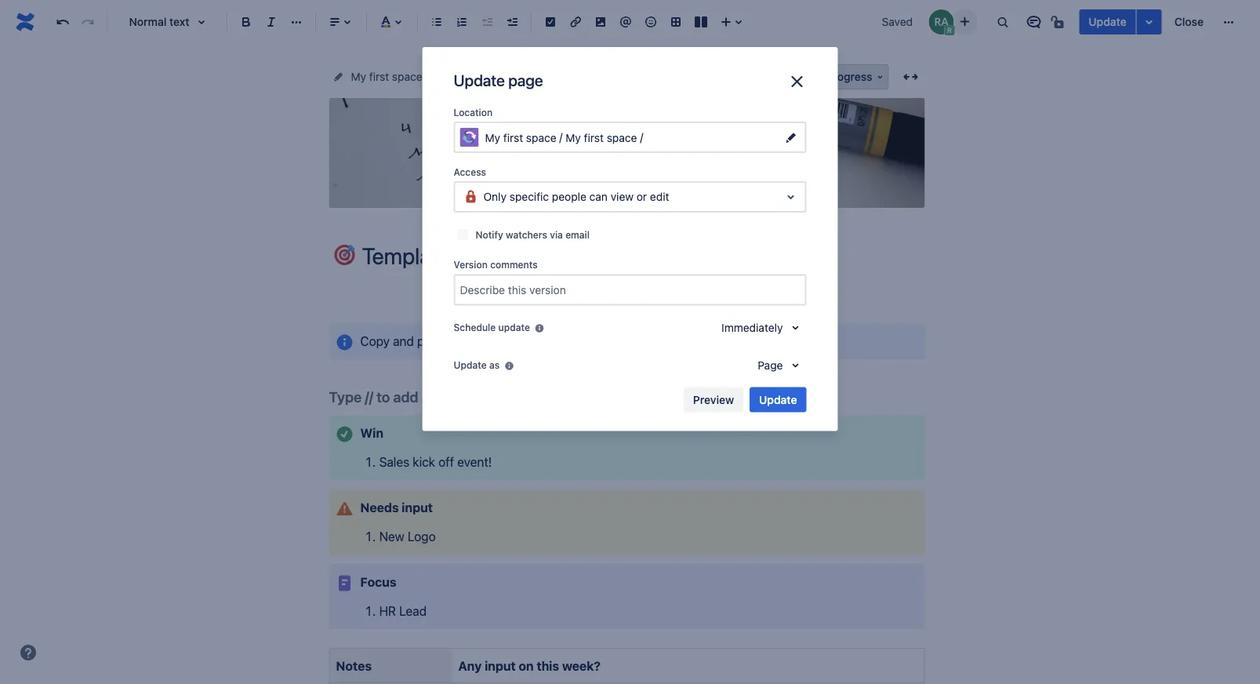 Task type: vqa. For each thing, say whether or not it's contained in the screenshot.
2nd PM from the top
no



Task type: describe. For each thing, give the bounding box(es) containing it.
focus
[[360, 574, 397, 589]]

this for on
[[537, 658, 559, 673]]

specific
[[510, 190, 549, 203]]

version
[[454, 259, 488, 270]]

update up location
[[454, 71, 505, 89]]

hr lead
[[379, 604, 427, 618]]

update page
[[454, 71, 543, 89]]

confluence image
[[13, 9, 38, 35]]

table image
[[667, 13, 686, 31]]

needs input
[[360, 500, 433, 515]]

section
[[475, 334, 517, 349]]

immediately button
[[712, 315, 807, 340]]

indent tab image
[[503, 13, 522, 31]]

input for any
[[485, 658, 516, 673]]

paste
[[417, 334, 449, 349]]

page
[[758, 358, 783, 371]]

my right content in the top of the page
[[501, 70, 516, 83]]

my first space for second my first space 'link' from left
[[501, 70, 572, 83]]

people
[[552, 190, 587, 203]]

schedule
[[454, 322, 496, 333]]

view
[[611, 190, 634, 203]]

needs
[[360, 500, 399, 515]]

for
[[520, 334, 535, 349]]

layouts image
[[692, 13, 711, 31]]

access
[[454, 166, 486, 177]]

my down location
[[485, 131, 501, 144]]

on
[[519, 658, 534, 673]]

edit
[[650, 190, 670, 203]]

adjust update settings image
[[1140, 13, 1159, 31]]

outdent ⇧tab image
[[478, 13, 497, 31]]

via
[[550, 229, 563, 240]]

panel warning image
[[335, 499, 354, 518]]

updating as a blog will move your content to the blog section of the selected space image
[[503, 360, 516, 372]]

update left adjust update settings image
[[1089, 15, 1127, 28]]

logo
[[408, 529, 436, 544]]

notes
[[336, 658, 372, 673]]

bold ⌘b image
[[237, 13, 256, 31]]

preview
[[693, 393, 734, 406]]

1 my first space link from the left
[[351, 67, 423, 86]]

emoji image
[[642, 13, 661, 31]]

any
[[458, 658, 482, 673]]

notify watchers via email
[[476, 229, 590, 240]]

first right move this page image
[[369, 70, 389, 83]]

update down page dropdown button
[[759, 393, 797, 406]]

confluence image
[[13, 9, 38, 35]]

only
[[484, 190, 507, 203]]

sales
[[379, 455, 410, 470]]

email
[[566, 229, 590, 240]]

off
[[439, 455, 454, 470]]

close
[[1175, 15, 1204, 28]]

comments
[[490, 259, 538, 270]]

only specific people can view or edit
[[484, 190, 670, 203]]



Task type: locate. For each thing, give the bounding box(es) containing it.
/
[[560, 130, 563, 143], [640, 130, 644, 143]]

close publish modal image
[[788, 72, 807, 91]]

version comments
[[454, 259, 538, 270]]

no restrictions image
[[1050, 13, 1069, 31]]

my first space link right move this page image
[[351, 67, 423, 86]]

0 horizontal spatial /
[[560, 130, 563, 143]]

lead
[[399, 604, 427, 618]]

add image, video, or file image
[[592, 13, 610, 31]]

2 / from the left
[[640, 130, 644, 143]]

update as
[[454, 360, 500, 371]]

saved
[[882, 15, 913, 28]]

toggle update as blog select image
[[786, 356, 805, 375]]

new logo
[[379, 529, 436, 544]]

week?
[[562, 658, 601, 673]]

content
[[441, 70, 482, 83]]

1 horizontal spatial this
[[537, 658, 559, 673]]

panel success image
[[335, 425, 354, 444]]

/ up people
[[560, 130, 563, 143]]

space left content in the top of the page
[[392, 70, 423, 83]]

close button
[[1166, 9, 1214, 35]]

schedule your update for a future date. notifications will be sent when the page is updated image
[[534, 322, 546, 335]]

action item image
[[541, 13, 560, 31]]

/ up or
[[640, 130, 644, 143]]

toggle schedule update dialog image
[[786, 318, 805, 337]]

space
[[392, 70, 423, 83], [542, 70, 572, 83], [526, 131, 557, 144], [607, 131, 637, 144]]

Main content area, start typing to enter text. text field
[[320, 293, 935, 684]]

Give this page a title text field
[[362, 243, 925, 269]]

input left on
[[485, 658, 516, 673]]

update button
[[1080, 9, 1137, 35], [750, 387, 807, 412]]

1 vertical spatial input
[[485, 658, 516, 673]]

Version comments field
[[455, 276, 805, 304]]

move this page image
[[332, 71, 345, 83]]

copy
[[360, 334, 390, 349]]

update left the as
[[454, 360, 487, 371]]

event!
[[457, 455, 492, 470]]

2 my first space from the left
[[501, 70, 572, 83]]

each
[[538, 334, 566, 349]]

1 vertical spatial update button
[[750, 387, 807, 412]]

my
[[351, 70, 366, 83], [501, 70, 516, 83], [485, 131, 501, 144], [566, 131, 581, 144]]

page button
[[749, 353, 807, 378]]

new
[[379, 529, 405, 544]]

immediately
[[722, 321, 783, 334]]

1 / from the left
[[560, 130, 563, 143]]

ruby anderson image
[[929, 9, 954, 35]]

any input on this week?
[[458, 658, 601, 673]]

win sales kick off event!
[[360, 425, 492, 470]]

0 horizontal spatial this
[[452, 334, 472, 349]]

my first space / my first space /
[[485, 130, 647, 144]]

1 horizontal spatial input
[[485, 658, 516, 673]]

open image
[[782, 187, 801, 206]]

location
[[454, 107, 493, 118]]

2 my first space link from the left
[[501, 67, 572, 86]]

win
[[360, 425, 384, 440]]

update
[[499, 322, 530, 333]]

my up only specific people can view or edit
[[566, 131, 581, 144]]

1 horizontal spatial my first space link
[[501, 67, 572, 86]]

1 vertical spatial this
[[537, 658, 559, 673]]

update
[[1089, 15, 1127, 28], [454, 71, 505, 89], [454, 360, 487, 371], [759, 393, 797, 406]]

first up can
[[584, 131, 604, 144]]

first down indent tab image
[[519, 70, 539, 83]]

0 horizontal spatial my first space link
[[351, 67, 423, 86]]

0 horizontal spatial my first space
[[351, 70, 423, 83]]

input up logo
[[402, 500, 433, 515]]

space up specific
[[526, 131, 557, 144]]

hr
[[379, 604, 396, 618]]

0 vertical spatial update button
[[1080, 9, 1137, 35]]

week.
[[569, 334, 602, 349]]

bullet list ⌘⇧8 image
[[428, 13, 446, 31]]

input for needs
[[402, 500, 433, 515]]

content link
[[441, 67, 482, 86]]

copy and paste this section for each week.
[[360, 334, 602, 349]]

1 my first space from the left
[[351, 70, 423, 83]]

my first space down the action item "icon"
[[501, 70, 572, 83]]

my first space link down the action item "icon"
[[501, 67, 572, 86]]

input
[[402, 500, 433, 515], [485, 658, 516, 673]]

1 horizontal spatial my first space
[[501, 70, 572, 83]]

my right move this page image
[[351, 70, 366, 83]]

italic ⌘i image
[[262, 13, 281, 31]]

panel note image
[[335, 574, 354, 592]]

this right on
[[537, 658, 559, 673]]

0 horizontal spatial update button
[[750, 387, 807, 412]]

make page full-width image
[[902, 67, 921, 86]]

notify
[[476, 229, 503, 240]]

panel info image
[[335, 333, 354, 352]]

preview button
[[684, 387, 744, 412]]

edit page location image
[[782, 128, 801, 147]]

mention image
[[617, 13, 635, 31]]

this
[[452, 334, 472, 349], [537, 658, 559, 673]]

0 vertical spatial input
[[402, 500, 433, 515]]

numbered list ⌘⇧7 image
[[453, 13, 471, 31]]

0 vertical spatial this
[[452, 334, 472, 349]]

1 horizontal spatial /
[[640, 130, 644, 143]]

and
[[393, 334, 414, 349]]

undo ⌘z image
[[53, 13, 72, 31]]

space down the action item "icon"
[[542, 70, 572, 83]]

this for paste
[[452, 334, 472, 349]]

this down schedule
[[452, 334, 472, 349]]

my first space right move this page image
[[351, 70, 423, 83]]

schedule update
[[454, 322, 530, 333]]

can
[[590, 190, 608, 203]]

my first space link
[[351, 67, 423, 86], [501, 67, 572, 86]]

update button down page dropdown button
[[750, 387, 807, 412]]

first
[[369, 70, 389, 83], [519, 70, 539, 83], [504, 131, 523, 144], [584, 131, 604, 144]]

kick
[[413, 455, 435, 470]]

update button left adjust update settings image
[[1080, 9, 1137, 35]]

link image
[[566, 13, 585, 31]]

first down page
[[504, 131, 523, 144]]

redo ⌘⇧z image
[[78, 13, 97, 31]]

my first space for 1st my first space 'link'
[[351, 70, 423, 83]]

watchers
[[506, 229, 548, 240]]

page
[[509, 71, 543, 89]]

as
[[490, 360, 500, 371]]

my first space
[[351, 70, 423, 83], [501, 70, 572, 83]]

0 horizontal spatial input
[[402, 500, 433, 515]]

or
[[637, 190, 647, 203]]

1 horizontal spatial update button
[[1080, 9, 1137, 35]]

space up the view
[[607, 131, 637, 144]]



